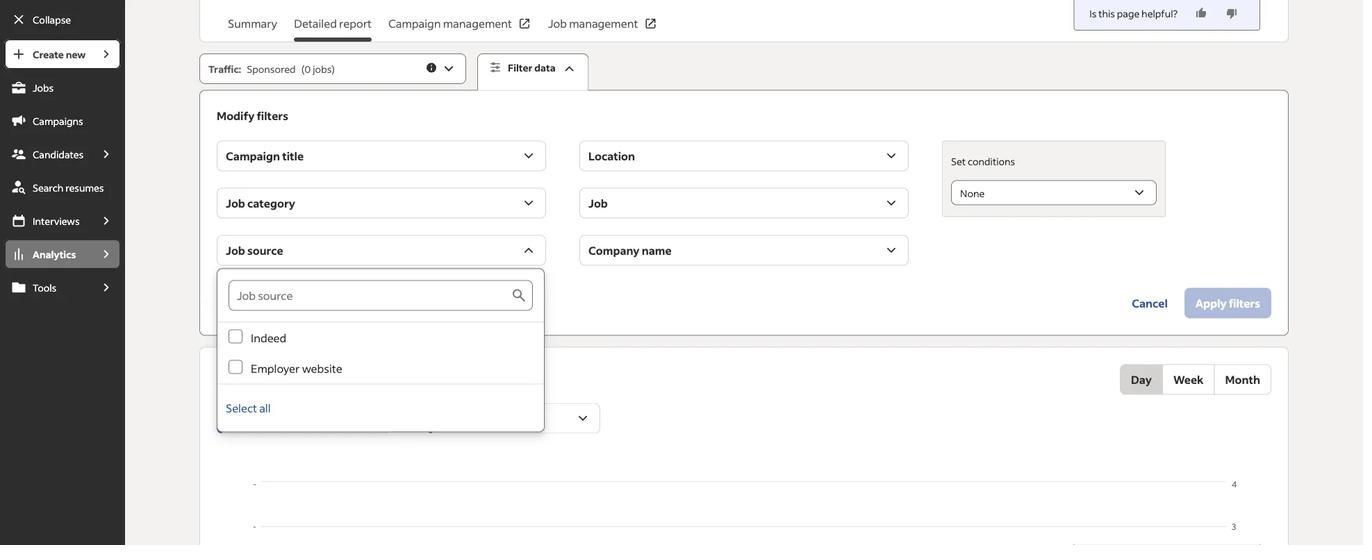 Task type: vqa. For each thing, say whether or not it's contained in the screenshot.
the "jobs"
yes



Task type: describe. For each thing, give the bounding box(es) containing it.
sponsored
[[247, 63, 296, 75]]

campaign management link
[[388, 15, 532, 42]]

(
[[301, 63, 305, 75]]

location
[[589, 149, 635, 163]]

select all
[[226, 401, 271, 415]]

job for job
[[589, 196, 608, 210]]

metrics over time
[[217, 370, 309, 384]]

data
[[535, 61, 556, 74]]

clear all filters button
[[217, 288, 293, 319]]

traffic:
[[209, 63, 241, 75]]

resumes
[[65, 181, 104, 194]]

detailed
[[294, 16, 337, 31]]

indeed
[[251, 331, 287, 345]]

week
[[1174, 373, 1204, 387]]

job for job source
[[226, 243, 245, 258]]

traffic: sponsored ( 0 jobs )
[[209, 63, 335, 75]]

create
[[33, 48, 64, 60]]

management for job management
[[569, 16, 638, 31]]

conditions
[[968, 155, 1015, 168]]

jobs
[[33, 81, 54, 94]]

day
[[1131, 373, 1152, 387]]

filters inside button
[[262, 296, 293, 310]]

this
[[1099, 7, 1115, 19]]

collapse
[[33, 13, 71, 26]]

search resumes link
[[4, 172, 121, 203]]

website
[[302, 361, 342, 376]]

candidates link
[[4, 139, 92, 170]]

employer
[[251, 361, 300, 376]]

cancel button
[[1121, 288, 1179, 319]]

company name button
[[580, 235, 909, 266]]

cancel
[[1132, 296, 1168, 310]]

campaign title button
[[217, 141, 546, 171]]

create new
[[33, 48, 86, 60]]

job management link
[[548, 15, 658, 42]]

set
[[951, 155, 966, 168]]

clear all filters
[[217, 296, 293, 310]]

filter
[[508, 61, 533, 74]]

candidates
[[33, 148, 84, 161]]

summary
[[228, 16, 277, 31]]

all for select
[[259, 401, 271, 415]]

company
[[589, 243, 640, 258]]

collapse button
[[4, 4, 121, 35]]

search resumes
[[33, 181, 104, 194]]

job for job management
[[548, 16, 567, 31]]

campaigns
[[33, 115, 83, 127]]

category
[[247, 196, 295, 210]]

is this page helpful?
[[1090, 7, 1178, 19]]

interviews link
[[4, 206, 92, 236]]

select all button
[[226, 393, 271, 424]]



Task type: locate. For each thing, give the bounding box(es) containing it.
job button
[[580, 188, 909, 219]]

month
[[1225, 373, 1261, 387]]

this page is not helpful image
[[1225, 6, 1239, 20]]

title
[[282, 149, 304, 163]]

job left the category
[[226, 196, 245, 210]]

this page is helpful image
[[1195, 6, 1208, 20]]

job category button
[[217, 188, 546, 219]]

1 management from the left
[[443, 16, 512, 31]]

select
[[226, 401, 257, 415]]

analytics link
[[4, 239, 92, 270]]

time
[[285, 370, 309, 384]]

job left source
[[226, 243, 245, 258]]

modify filters
[[217, 108, 288, 123]]

campaign inside campaign title popup button
[[226, 149, 280, 163]]

job down location at the top
[[589, 196, 608, 210]]

set conditions
[[951, 155, 1015, 168]]

campaign title
[[226, 149, 304, 163]]

search
[[33, 181, 63, 194]]

management for campaign management
[[443, 16, 512, 31]]

job up data
[[548, 16, 567, 31]]

all for clear
[[247, 296, 259, 310]]

job category
[[226, 196, 295, 210]]

interviews
[[33, 215, 80, 227]]

campaign for campaign management
[[388, 16, 441, 31]]

job
[[548, 16, 567, 31], [226, 196, 245, 210], [589, 196, 608, 210], [226, 243, 245, 258]]

campaign management
[[388, 16, 512, 31]]

filters up indeed
[[262, 296, 293, 310]]

1 horizontal spatial campaign
[[388, 16, 441, 31]]

filters
[[257, 108, 288, 123], [262, 296, 293, 310]]

campaign for campaign title
[[226, 149, 280, 163]]

helpful?
[[1142, 7, 1178, 19]]

create new link
[[4, 39, 92, 69]]

Job source field
[[229, 280, 511, 311]]

is
[[1090, 7, 1097, 19]]

1 vertical spatial filters
[[262, 296, 293, 310]]

name
[[642, 243, 672, 258]]

all
[[247, 296, 259, 310], [259, 401, 271, 415]]

)
[[332, 63, 335, 75]]

metrics
[[217, 370, 256, 384]]

job for job category
[[226, 196, 245, 210]]

menu bar
[[0, 39, 125, 545]]

campaign
[[388, 16, 441, 31], [226, 149, 280, 163]]

employer website option
[[218, 353, 544, 384]]

jobs link
[[4, 72, 121, 103]]

job management
[[548, 16, 638, 31]]

source
[[247, 243, 283, 258]]

0 horizontal spatial management
[[443, 16, 512, 31]]

this filters data based on the type of traffic a job received, not the sponsored status of the job itself. some jobs may receive both sponsored and organic traffic. combined view shows all traffic. image
[[425, 61, 438, 74]]

0 vertical spatial campaign
[[388, 16, 441, 31]]

jobs
[[313, 63, 332, 75]]

location button
[[580, 141, 909, 171]]

detailed report link
[[294, 15, 372, 42]]

campaigns link
[[4, 106, 121, 136]]

employer website
[[251, 361, 342, 376]]

summary link
[[228, 15, 277, 42]]

new
[[66, 48, 86, 60]]

tools link
[[4, 272, 92, 303]]

analytics
[[33, 248, 76, 261]]

0 vertical spatial all
[[247, 296, 259, 310]]

campaign inside campaign management link
[[388, 16, 441, 31]]

job source
[[226, 243, 283, 258]]

all inside select all button
[[259, 401, 271, 415]]

modify
[[217, 108, 255, 123]]

0
[[305, 63, 311, 75]]

2 management from the left
[[569, 16, 638, 31]]

campaign left 'title'
[[226, 149, 280, 163]]

management
[[443, 16, 512, 31], [569, 16, 638, 31]]

none
[[960, 187, 985, 199]]

campaign up this filters data based on the type of traffic a job received, not the sponsored status of the job itself. some jobs may receive both sponsored and organic traffic. combined view shows all traffic. icon on the left top of the page
[[388, 16, 441, 31]]

all right clear
[[247, 296, 259, 310]]

job inside popup button
[[226, 196, 245, 210]]

detailed report
[[294, 16, 372, 31]]

0 vertical spatial filters
[[257, 108, 288, 123]]

job source list box
[[218, 269, 544, 432]]

1 vertical spatial campaign
[[226, 149, 280, 163]]

0 horizontal spatial campaign
[[226, 149, 280, 163]]

page
[[1117, 7, 1140, 19]]

tools
[[33, 281, 56, 294]]

job source button
[[217, 235, 546, 266]]

region
[[217, 478, 1272, 545]]

all right select
[[259, 401, 271, 415]]

report
[[339, 16, 372, 31]]

filter data button
[[477, 54, 589, 91]]

1 horizontal spatial management
[[569, 16, 638, 31]]

clear
[[217, 296, 245, 310]]

over
[[259, 370, 283, 384]]

filters right the modify
[[257, 108, 288, 123]]

company name
[[589, 243, 672, 258]]

all inside clear all filters button
[[247, 296, 259, 310]]

indeed option
[[218, 323, 544, 353]]

filter data
[[508, 61, 556, 74]]

menu bar containing create new
[[0, 39, 125, 545]]

1 vertical spatial all
[[259, 401, 271, 415]]

none button
[[951, 180, 1157, 205]]



